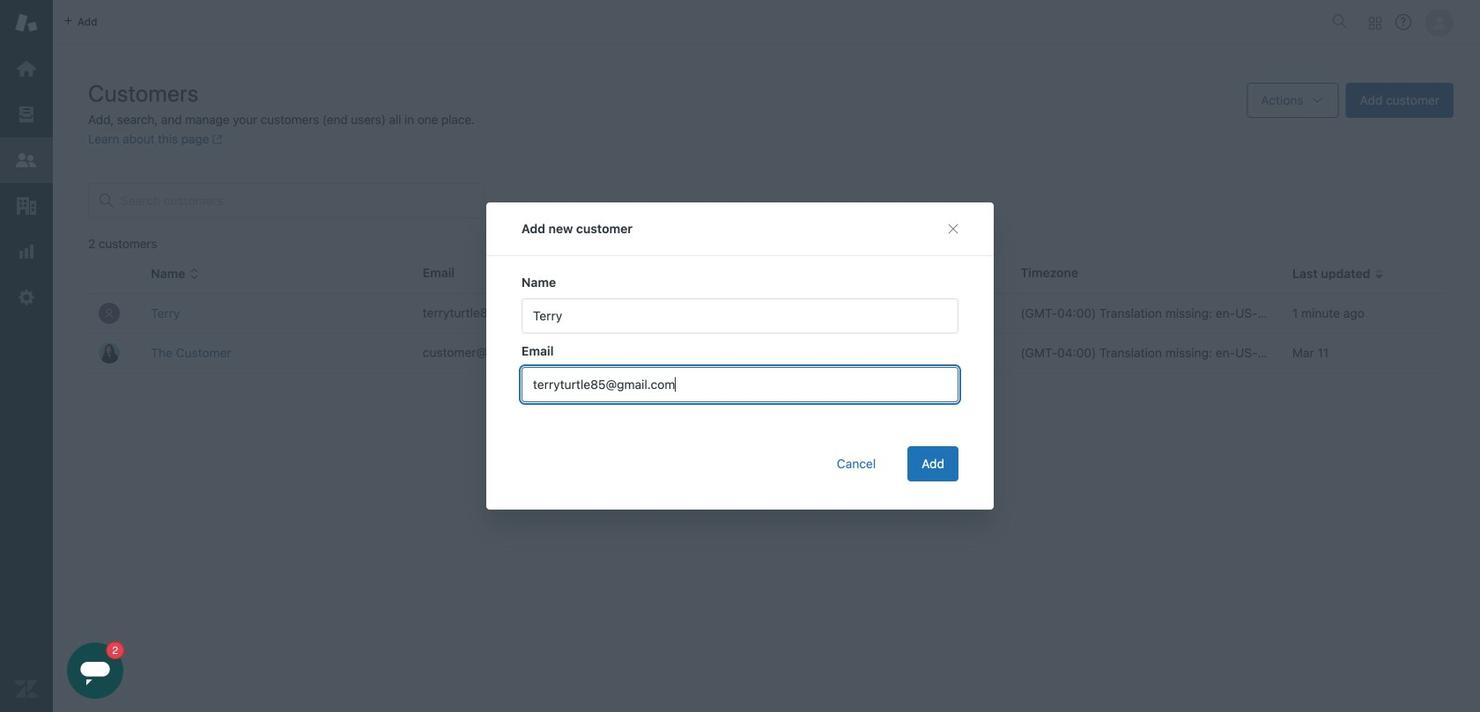 Task type: locate. For each thing, give the bounding box(es) containing it.
main element
[[0, 0, 53, 713]]

get help image
[[1396, 14, 1412, 30]]

close modal image
[[946, 222, 960, 236]]

zendesk products image
[[1369, 17, 1382, 30]]

None field
[[522, 299, 959, 334], [522, 367, 959, 403], [522, 299, 959, 334], [522, 367, 959, 403]]

zendesk support image
[[15, 11, 38, 34]]

get started image
[[15, 57, 38, 80]]

unverified email image
[[572, 347, 586, 361]]

views image
[[15, 103, 38, 126]]

dialog
[[486, 203, 994, 510]]



Task type: vqa. For each thing, say whether or not it's contained in the screenshot.
Search customers field
yes



Task type: describe. For each thing, give the bounding box(es) containing it.
customers image
[[15, 149, 38, 172]]

zendesk image
[[15, 679, 38, 701]]

admin image
[[15, 286, 38, 309]]

reporting image
[[15, 241, 38, 263]]

Search customers field
[[121, 193, 473, 209]]

organizations image
[[15, 195, 38, 218]]

(opens in a new tab) image
[[209, 134, 223, 145]]



